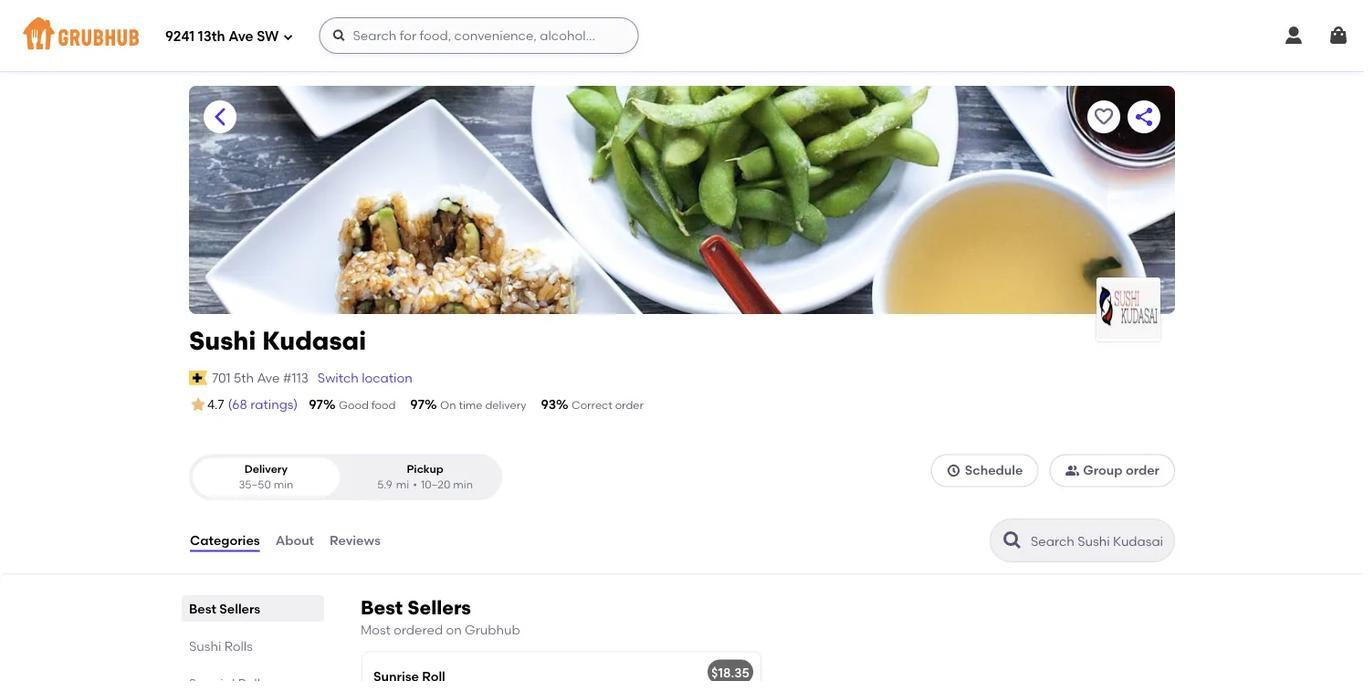 Task type: locate. For each thing, give the bounding box(es) containing it.
sushi inside tab
[[189, 638, 221, 654]]

ave
[[228, 28, 253, 45], [257, 370, 280, 386]]

option group
[[189, 454, 502, 500]]

order right correct
[[615, 399, 644, 412]]

sellers up on
[[408, 596, 471, 620]]

sellers for best sellers most ordered on grubhub
[[408, 596, 471, 620]]

ave left sw
[[228, 28, 253, 45]]

order right group
[[1126, 463, 1160, 478]]

share icon image
[[1133, 106, 1155, 128]]

ratings)
[[250, 397, 298, 412]]

1 horizontal spatial order
[[1126, 463, 1160, 478]]

switch location button
[[317, 368, 413, 388]]

search icon image
[[1002, 530, 1024, 552]]

correct order
[[572, 399, 644, 412]]

0 horizontal spatial svg image
[[947, 463, 961, 478]]

good
[[339, 399, 369, 412]]

svg image
[[1283, 25, 1305, 47], [947, 463, 961, 478]]

Search for food, convenience, alcohol... search field
[[319, 17, 639, 54]]

1 horizontal spatial svg image
[[1283, 25, 1305, 47]]

reviews
[[330, 533, 381, 548]]

group
[[1083, 463, 1123, 478]]

sushi left rolls
[[189, 638, 221, 654]]

97 down switch
[[309, 397, 323, 412]]

best
[[361, 596, 403, 620], [189, 601, 216, 616]]

min down delivery
[[274, 478, 293, 491]]

701
[[212, 370, 231, 386]]

on
[[440, 399, 456, 412]]

1 97 from the left
[[309, 397, 323, 412]]

pickup 5.9 mi • 10–20 min
[[377, 462, 473, 491]]

•
[[413, 478, 417, 491]]

0 horizontal spatial svg image
[[283, 32, 294, 42]]

best inside tab
[[189, 601, 216, 616]]

4.7
[[207, 397, 224, 412]]

order inside group order button
[[1126, 463, 1160, 478]]

caret left icon image
[[209, 106, 231, 128]]

0 horizontal spatial best
[[189, 601, 216, 616]]

save this restaurant button
[[1088, 100, 1120, 133]]

best up most
[[361, 596, 403, 620]]

pickup
[[407, 462, 444, 476]]

on
[[446, 622, 462, 638]]

1 vertical spatial ave
[[257, 370, 280, 386]]

1 horizontal spatial ave
[[257, 370, 280, 386]]

on time delivery
[[440, 399, 526, 412]]

tab
[[189, 674, 317, 681]]

schedule button
[[931, 454, 1039, 487]]

reviews button
[[329, 508, 381, 574]]

1 horizontal spatial svg image
[[332, 28, 346, 43]]

about
[[275, 533, 314, 548]]

sushi rolls tab
[[189, 637, 317, 656]]

sushi for sushi kudasai
[[189, 326, 256, 356]]

svg image
[[1328, 25, 1350, 47], [332, 28, 346, 43], [283, 32, 294, 42]]

97 left the on
[[410, 397, 425, 412]]

9241 13th ave sw
[[165, 28, 279, 45]]

sellers up rolls
[[219, 601, 260, 616]]

best up the sushi rolls
[[189, 601, 216, 616]]

order for group order
[[1126, 463, 1160, 478]]

order for correct order
[[615, 399, 644, 412]]

svg image inside the schedule button
[[947, 463, 961, 478]]

sushi
[[189, 326, 256, 356], [189, 638, 221, 654]]

group order button
[[1050, 454, 1175, 487]]

best for best sellers
[[189, 601, 216, 616]]

sushi up 701
[[189, 326, 256, 356]]

schedule
[[965, 463, 1023, 478]]

1 horizontal spatial best
[[361, 596, 403, 620]]

97
[[309, 397, 323, 412], [410, 397, 425, 412]]

(68
[[228, 397, 247, 412]]

sellers inside the best sellers most ordered on grubhub
[[408, 596, 471, 620]]

min
[[274, 478, 293, 491], [453, 478, 473, 491]]

ave inside button
[[257, 370, 280, 386]]

min right the 10–20
[[453, 478, 473, 491]]

0 vertical spatial ave
[[228, 28, 253, 45]]

9241
[[165, 28, 195, 45]]

13th
[[198, 28, 225, 45]]

best for best sellers most ordered on grubhub
[[361, 596, 403, 620]]

0 horizontal spatial sellers
[[219, 601, 260, 616]]

ave right 5th on the left of page
[[257, 370, 280, 386]]

1 horizontal spatial min
[[453, 478, 473, 491]]

93
[[541, 397, 556, 412]]

2 sushi from the top
[[189, 638, 221, 654]]

0 vertical spatial sushi
[[189, 326, 256, 356]]

sellers inside tab
[[219, 601, 260, 616]]

best inside the best sellers most ordered on grubhub
[[361, 596, 403, 620]]

0 horizontal spatial min
[[274, 478, 293, 491]]

1 vertical spatial sushi
[[189, 638, 221, 654]]

sushi rolls
[[189, 638, 253, 654]]

categories button
[[189, 508, 261, 574]]

ave for 13th
[[228, 28, 253, 45]]

rolls
[[224, 638, 253, 654]]

ordered
[[394, 622, 443, 638]]

star icon image
[[189, 396, 207, 414]]

1 vertical spatial svg image
[[947, 463, 961, 478]]

ave inside main navigation navigation
[[228, 28, 253, 45]]

0 vertical spatial svg image
[[1283, 25, 1305, 47]]

1 min from the left
[[274, 478, 293, 491]]

option group containing delivery 35–50 min
[[189, 454, 502, 500]]

1 vertical spatial order
[[1126, 463, 1160, 478]]

5.9
[[377, 478, 392, 491]]

35–50
[[239, 478, 271, 491]]

about button
[[275, 508, 315, 574]]

order
[[615, 399, 644, 412], [1126, 463, 1160, 478]]

1 horizontal spatial sellers
[[408, 596, 471, 620]]

0 vertical spatial order
[[615, 399, 644, 412]]

0 horizontal spatial 97
[[309, 397, 323, 412]]

1 sushi from the top
[[189, 326, 256, 356]]

0 horizontal spatial ave
[[228, 28, 253, 45]]

97 for on time delivery
[[410, 397, 425, 412]]

1 horizontal spatial 97
[[410, 397, 425, 412]]

categories
[[190, 533, 260, 548]]

0 horizontal spatial order
[[615, 399, 644, 412]]

2 min from the left
[[453, 478, 473, 491]]

2 97 from the left
[[410, 397, 425, 412]]

sellers
[[408, 596, 471, 620], [219, 601, 260, 616]]



Task type: describe. For each thing, give the bounding box(es) containing it.
food
[[371, 399, 396, 412]]

correct
[[572, 399, 613, 412]]

10–20
[[421, 478, 451, 491]]

main navigation navigation
[[0, 0, 1364, 71]]

min inside delivery 35–50 min
[[274, 478, 293, 491]]

location
[[362, 370, 413, 386]]

97 for good food
[[309, 397, 323, 412]]

good food
[[339, 399, 396, 412]]

$18.35 button
[[363, 652, 761, 681]]

kudasai
[[262, 326, 366, 356]]

people icon image
[[1065, 463, 1080, 478]]

sunrise roll image
[[624, 652, 761, 681]]

sushi for sushi rolls
[[189, 638, 221, 654]]

ave for 5th
[[257, 370, 280, 386]]

mi
[[396, 478, 409, 491]]

switch
[[318, 370, 359, 386]]

Search Sushi Kudasai search field
[[1029, 532, 1169, 550]]

best sellers
[[189, 601, 260, 616]]

time
[[459, 399, 483, 412]]

701 5th ave #113
[[212, 370, 308, 386]]

sellers for best sellers
[[219, 601, 260, 616]]

2 horizontal spatial svg image
[[1328, 25, 1350, 47]]

svg image inside main navigation navigation
[[1283, 25, 1305, 47]]

(68 ratings)
[[228, 397, 298, 412]]

group order
[[1083, 463, 1160, 478]]

#113
[[283, 370, 308, 386]]

best sellers tab
[[189, 599, 317, 618]]

delivery 35–50 min
[[239, 462, 293, 491]]

sushi kudasai logo image
[[1097, 281, 1161, 339]]

sw
[[257, 28, 279, 45]]

save this restaurant image
[[1093, 106, 1115, 128]]

sushi kudasai
[[189, 326, 366, 356]]

5th
[[234, 370, 254, 386]]

701 5th ave #113 button
[[211, 368, 309, 388]]

$18.35
[[711, 665, 750, 680]]

most
[[361, 622, 391, 638]]

delivery
[[485, 399, 526, 412]]

best sellers most ordered on grubhub
[[361, 596, 520, 638]]

grubhub
[[465, 622, 520, 638]]

switch location
[[318, 370, 413, 386]]

subscription pass image
[[189, 371, 207, 385]]

min inside pickup 5.9 mi • 10–20 min
[[453, 478, 473, 491]]

delivery
[[244, 462, 288, 476]]



Task type: vqa. For each thing, say whether or not it's contained in the screenshot.
subscription pass icon related to Wendy's
no



